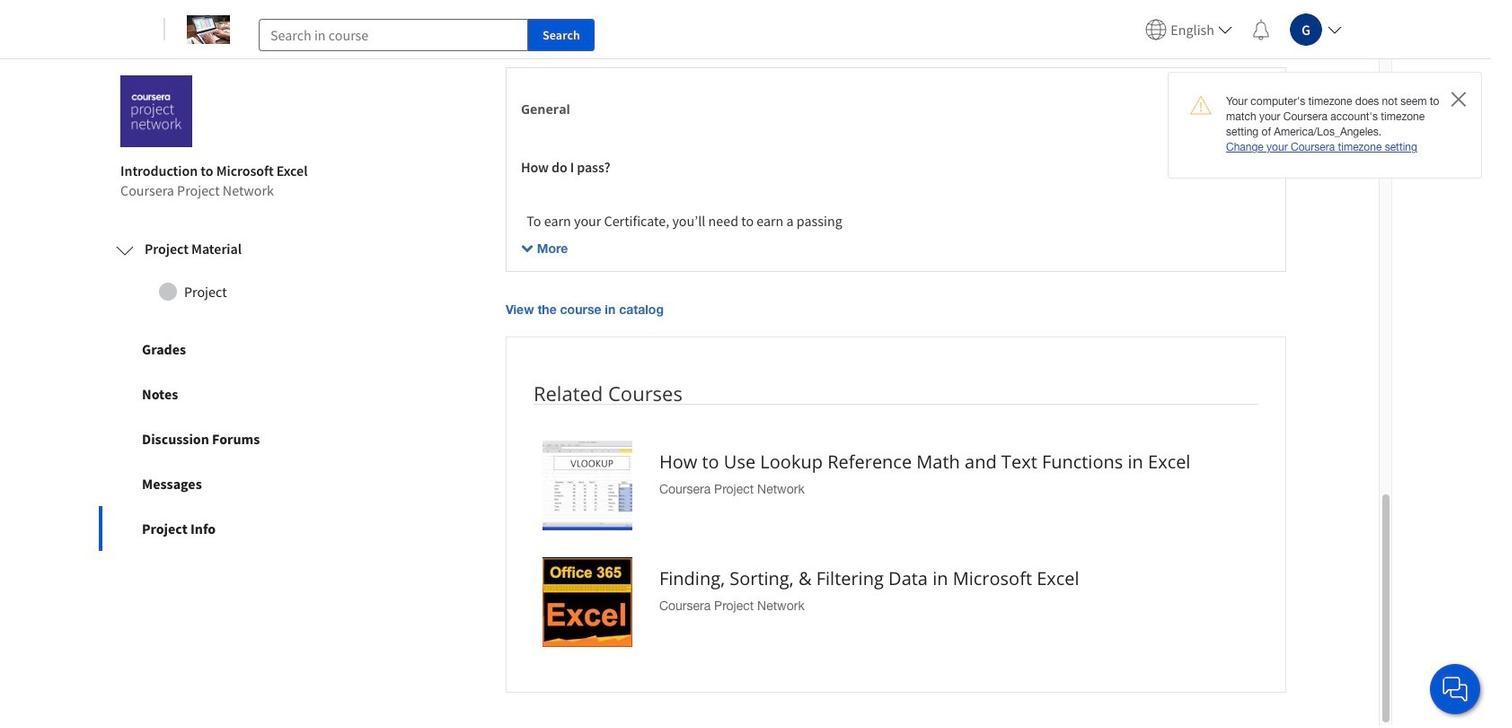 Task type: locate. For each thing, give the bounding box(es) containing it.
Search in course text field
[[259, 18, 528, 51]]

coursera project network image
[[120, 76, 192, 147]]

help center image
[[1445, 679, 1466, 701]]

name home page | coursera image
[[187, 15, 230, 44]]



Task type: describe. For each thing, give the bounding box(es) containing it.
timezone mismatch warning modal dialog
[[1168, 72, 1482, 178]]



Task type: vqa. For each thing, say whether or not it's contained in the screenshot.
Coursera Project Network image
yes



